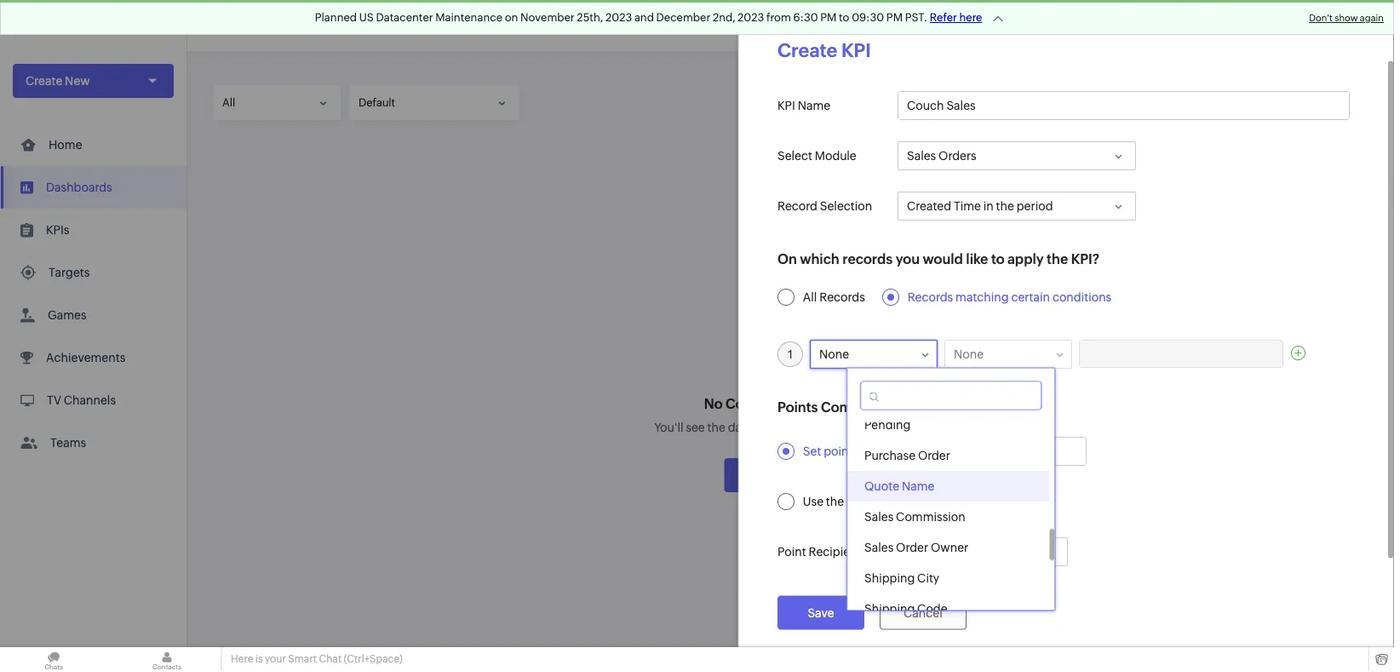 Task type: vqa. For each thing, say whether or not it's contained in the screenshot.
topmost the points
yes



Task type: locate. For each thing, give the bounding box(es) containing it.
sales for sales orders
[[907, 149, 936, 162]]

the right use
[[826, 495, 844, 508]]

1 vertical spatial to
[[991, 250, 1005, 266]]

commission
[[896, 511, 966, 524]]

order for purchase
[[918, 449, 951, 463]]

set
[[803, 444, 821, 458]]

order for sales
[[896, 541, 929, 555]]

kpi up select
[[778, 98, 796, 112]]

shipping up shipping code
[[865, 572, 915, 586]]

1 vertical spatial name
[[902, 480, 935, 494]]

list box containing pending
[[848, 410, 1055, 625]]

pm right 6:30 in the right top of the page
[[821, 11, 837, 24]]

code
[[918, 603, 948, 616]]

create down 6:30 in the right top of the page
[[778, 39, 838, 61]]

all
[[803, 290, 817, 304]]

1 horizontal spatial create
[[778, 39, 838, 61]]

points right the set
[[824, 444, 859, 458]]

1 vertical spatial you
[[785, 421, 806, 434]]

records right the all
[[820, 290, 865, 304]]

points right the as
[[954, 495, 989, 508]]

the down quote name
[[892, 495, 911, 508]]

25th,
[[577, 11, 603, 24]]

1 horizontal spatial 2023
[[738, 11, 764, 24]]

list
[[0, 124, 187, 464]]

0 vertical spatial name
[[798, 98, 831, 112]]

create
[[778, 39, 838, 61], [26, 74, 62, 88]]

maintenance
[[435, 11, 503, 24]]

cancel
[[904, 606, 943, 620]]

order down sales commission
[[896, 541, 929, 555]]

shipping city option
[[848, 564, 1050, 594]]

shipping code option
[[848, 594, 1050, 625]]

0 vertical spatial order
[[918, 449, 951, 463]]

2 shipping from the top
[[865, 603, 915, 616]]

1 horizontal spatial name
[[902, 480, 935, 494]]

point
[[778, 545, 806, 558]]

1 horizontal spatial points
[[954, 495, 989, 508]]

data
[[728, 421, 753, 434]]

2 vertical spatial sales
[[865, 541, 894, 555]]

point recipient
[[778, 545, 862, 558]]

Add Points text field
[[937, 437, 1086, 465]]

name inside quote name option
[[902, 480, 935, 494]]

0 horizontal spatial create
[[26, 74, 62, 88]]

1 horizontal spatial kpi
[[842, 39, 871, 61]]

1 pm from the left
[[821, 11, 837, 24]]

purchase order option
[[848, 441, 1050, 472]]

shipping for shipping city
[[865, 572, 915, 586]]

you
[[896, 250, 920, 266], [785, 421, 806, 434]]

of
[[879, 495, 890, 508]]

none up added
[[819, 347, 849, 361]]

order
[[918, 449, 951, 463], [896, 541, 929, 555]]

create left new
[[26, 74, 62, 88]]

sales inside field
[[907, 149, 936, 162]]

certain
[[1012, 290, 1050, 304]]

0 vertical spatial sales
[[907, 149, 936, 162]]

0 horizontal spatial points
[[824, 444, 859, 458]]

select module
[[778, 149, 857, 162]]

create for create new
[[26, 74, 62, 88]]

use the value of the field as points
[[803, 495, 989, 508]]

1 horizontal spatial none
[[954, 347, 984, 361]]

kpi down 09:30
[[842, 39, 871, 61]]

2 none from the left
[[954, 347, 984, 361]]

value
[[847, 495, 876, 508]]

1 vertical spatial order
[[896, 541, 929, 555]]

0 horizontal spatial none
[[819, 347, 849, 361]]

(ctrl+space)
[[344, 653, 403, 665]]

1 records from the left
[[820, 290, 865, 304]]

the right the in
[[996, 199, 1014, 213]]

is
[[255, 653, 263, 665]]

name up select module
[[798, 98, 831, 112]]

again
[[1360, 13, 1384, 23]]

1 horizontal spatial to
[[991, 250, 1005, 266]]

6:30
[[793, 11, 818, 24]]

1 horizontal spatial pm
[[887, 11, 903, 24]]

sales up shipping city
[[865, 541, 894, 555]]

create new
[[26, 74, 90, 88]]

0 horizontal spatial kpi
[[778, 98, 796, 112]]

0 horizontal spatial pm
[[821, 11, 837, 24]]

1 horizontal spatial records
[[908, 290, 953, 304]]

2023
[[606, 11, 632, 24], [738, 11, 764, 24]]

1 2023 from the left
[[606, 11, 632, 24]]

pst.
[[905, 11, 928, 24]]

pm left the pst.
[[887, 11, 903, 24]]

save button
[[778, 596, 865, 630]]

orders
[[939, 149, 977, 162]]

name up field
[[902, 480, 935, 494]]

order up quote name option
[[918, 449, 951, 463]]

you down points
[[785, 421, 806, 434]]

apply
[[1008, 250, 1044, 266]]

0 vertical spatial create
[[778, 39, 838, 61]]

use
[[803, 495, 824, 508]]

name
[[798, 98, 831, 112], [902, 480, 935, 494]]

home
[[49, 138, 82, 152]]

sales
[[907, 149, 936, 162], [865, 511, 894, 524], [865, 541, 894, 555]]

sales commission option
[[848, 502, 1050, 533]]

sales left the orders
[[907, 149, 936, 162]]

on
[[505, 11, 518, 24]]

shipping down shipping city
[[865, 603, 915, 616]]

records
[[820, 290, 865, 304], [908, 290, 953, 304]]

per
[[861, 444, 880, 458]]

1 shipping from the top
[[865, 572, 915, 586]]

the
[[996, 199, 1014, 213], [1047, 250, 1068, 266], [708, 421, 726, 434], [832, 421, 850, 434], [826, 495, 844, 508], [892, 495, 911, 508]]

us
[[359, 11, 374, 24]]

2023 right 2nd,
[[738, 11, 764, 24]]

list box
[[848, 410, 1055, 625]]

None field
[[898, 537, 1068, 566]]

2 records from the left
[[908, 290, 953, 304]]

create for create kpi
[[778, 39, 838, 61]]

show
[[1335, 13, 1358, 23]]

points computation
[[778, 399, 907, 414]]

sales for sales commission
[[865, 511, 894, 524]]

as
[[940, 495, 952, 508]]

you'll
[[655, 421, 684, 434]]

here
[[960, 11, 983, 24]]

chat
[[319, 653, 342, 665]]

None text field
[[899, 92, 1349, 119], [1080, 340, 1283, 367], [862, 382, 1041, 409], [899, 92, 1349, 119], [1080, 340, 1283, 367], [862, 382, 1041, 409]]

to right like
[[991, 250, 1005, 266]]

1 horizontal spatial you
[[896, 250, 920, 266]]

2 pm from the left
[[887, 11, 903, 24]]

contacts image
[[113, 647, 221, 671]]

purchase
[[865, 449, 916, 463]]

don't show again
[[1309, 13, 1384, 23]]

you left "would"
[[896, 250, 920, 266]]

0 horizontal spatial name
[[798, 98, 831, 112]]

0 vertical spatial to
[[839, 11, 850, 24]]

0 vertical spatial shipping
[[865, 572, 915, 586]]

1 vertical spatial sales
[[865, 511, 894, 524]]

Created Time in the period field
[[898, 191, 1136, 220]]

owner
[[931, 541, 969, 555]]

records down on which records you would like to apply the kpi?
[[908, 290, 953, 304]]

shipping for shipping code
[[865, 603, 915, 616]]

2 2023 from the left
[[738, 11, 764, 24]]

like
[[966, 250, 988, 266]]

1 vertical spatial create
[[26, 74, 62, 88]]

to
[[839, 11, 850, 24], [991, 250, 1005, 266]]

0 horizontal spatial records
[[820, 290, 865, 304]]

to left 09:30
[[839, 11, 850, 24]]

module
[[815, 149, 857, 162]]

achievements
[[46, 351, 125, 365]]

points
[[824, 444, 859, 458], [954, 495, 989, 508]]

none
[[819, 347, 849, 361], [954, 347, 984, 361]]

none down matching
[[954, 347, 984, 361]]

component
[[726, 396, 804, 411]]

1 vertical spatial shipping
[[865, 603, 915, 616]]

dashboards
[[46, 181, 112, 194]]

sales down of
[[865, 511, 894, 524]]

0 horizontal spatial 2023
[[606, 11, 632, 24]]

and
[[635, 11, 654, 24]]

2023 left and
[[606, 11, 632, 24]]

new
[[65, 74, 90, 88]]



Task type: describe. For each thing, give the bounding box(es) containing it.
the down points computation
[[832, 421, 850, 434]]

planned
[[315, 11, 357, 24]]

sales orders
[[907, 149, 977, 162]]

Sales Orders field
[[898, 141, 1136, 170]]

save
[[808, 606, 834, 620]]

0 horizontal spatial you
[[785, 421, 806, 434]]

shipping city
[[865, 572, 940, 586]]

november
[[521, 11, 575, 24]]

1 none from the left
[[819, 347, 849, 361]]

refer
[[930, 11, 957, 24]]

smart
[[288, 653, 317, 665]]

added
[[807, 396, 850, 411]]

components!
[[853, 421, 927, 434]]

motivator
[[38, 18, 101, 33]]

planned us datacenter maintenance on november 25th, 2023 and december 2nd, 2023 from 6:30 pm to 09:30 pm pst. refer here
[[315, 11, 983, 24]]

tv
[[47, 394, 61, 407]]

teams
[[50, 436, 86, 450]]

0 vertical spatial points
[[824, 444, 859, 458]]

don't show again link
[[1309, 13, 1384, 23]]

kpi name
[[778, 98, 831, 112]]

create kpi
[[778, 39, 871, 61]]

points
[[778, 399, 818, 414]]

here
[[231, 653, 253, 665]]

record
[[778, 199, 818, 213]]

select
[[778, 149, 813, 162]]

sales order owner option
[[848, 533, 1050, 564]]

refer here link
[[930, 11, 983, 24]]

which
[[800, 250, 840, 266]]

tv channels
[[47, 394, 116, 407]]

quote
[[865, 480, 900, 494]]

field
[[913, 495, 938, 508]]

0 horizontal spatial to
[[839, 11, 850, 24]]

from
[[767, 11, 791, 24]]

list containing home
[[0, 124, 187, 464]]

selection
[[820, 199, 872, 213]]

09:30
[[852, 11, 884, 24]]

kpis
[[46, 223, 69, 237]]

quote name
[[865, 480, 935, 494]]

records
[[843, 250, 893, 266]]

on which records you would like to apply the kpi?
[[778, 250, 1100, 266]]

the inside field
[[996, 199, 1014, 213]]

pending
[[865, 419, 911, 432]]

set points per record
[[803, 444, 919, 458]]

december
[[656, 11, 711, 24]]

here is your smart chat (ctrl+space)
[[231, 653, 403, 665]]

all records
[[803, 290, 865, 304]]

created time in the period
[[907, 199, 1053, 213]]

1 vertical spatial kpi
[[778, 98, 796, 112]]

sales for sales order owner
[[865, 541, 894, 555]]

sales order owner
[[865, 541, 969, 555]]

you'll see the data once you add the components!
[[655, 421, 927, 434]]

the left kpi?
[[1047, 250, 1068, 266]]

name for quote name
[[902, 480, 935, 494]]

sales commission
[[865, 511, 966, 524]]

kpi?
[[1071, 250, 1100, 266]]

pending option
[[848, 410, 1050, 441]]

record
[[882, 444, 919, 458]]

yet!
[[853, 396, 878, 411]]

created
[[907, 199, 952, 213]]

name for kpi name
[[798, 98, 831, 112]]

games
[[48, 308, 87, 322]]

cancel button
[[880, 596, 967, 630]]

add
[[808, 421, 830, 434]]

your
[[265, 653, 286, 665]]

no
[[704, 396, 723, 411]]

no component added yet!
[[704, 396, 878, 411]]

on
[[778, 250, 797, 266]]

matching
[[956, 290, 1009, 304]]

purchase order
[[865, 449, 951, 463]]

chats image
[[0, 647, 107, 671]]

targets
[[49, 266, 90, 279]]

in
[[984, 199, 994, 213]]

see
[[686, 421, 705, 434]]

datacenter
[[376, 11, 433, 24]]

the right see
[[708, 421, 726, 434]]

0 vertical spatial kpi
[[842, 39, 871, 61]]

period
[[1017, 199, 1053, 213]]

quote name option
[[848, 472, 1050, 502]]

1 vertical spatial points
[[954, 495, 989, 508]]

user image
[[1342, 12, 1369, 39]]

conditions
[[1053, 290, 1112, 304]]

0 vertical spatial you
[[896, 250, 920, 266]]

would
[[923, 250, 963, 266]]

city
[[918, 572, 940, 586]]

computation
[[821, 399, 907, 414]]

records matching certain conditions
[[908, 290, 1112, 304]]

record selection
[[778, 199, 872, 213]]

2nd,
[[713, 11, 736, 24]]

don't
[[1309, 13, 1333, 23]]

shipping code
[[865, 603, 948, 616]]



